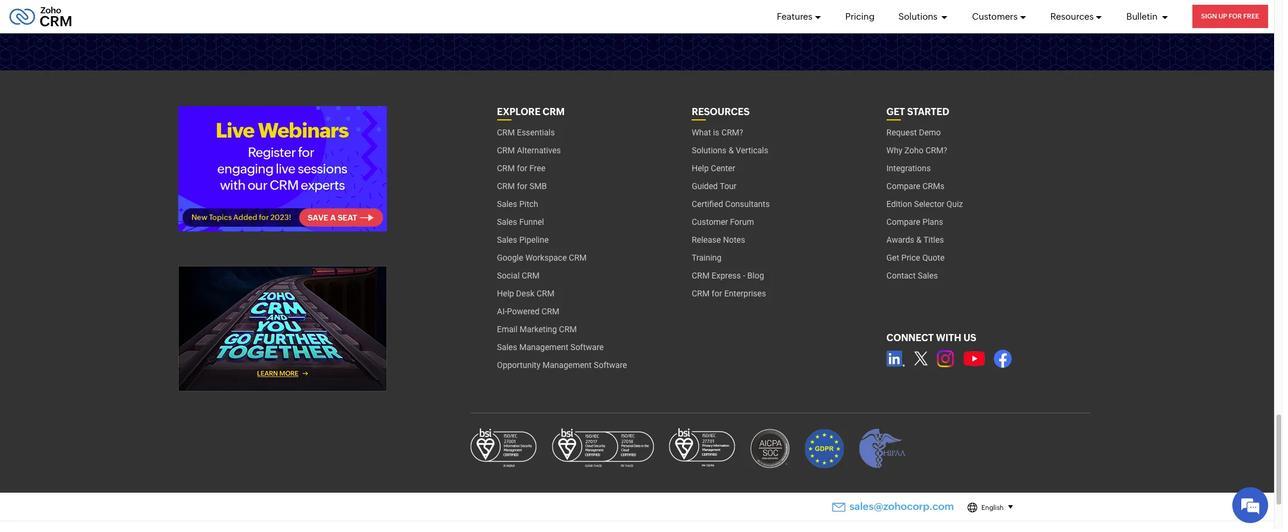 Task type: vqa. For each thing, say whether or not it's contained in the screenshot.
rightmost CRM?
yes



Task type: locate. For each thing, give the bounding box(es) containing it.
1 horizontal spatial &
[[917, 235, 922, 245]]

free right for
[[1244, 13, 1260, 20]]

1 vertical spatial help
[[497, 289, 514, 298]]

0 vertical spatial free
[[1244, 13, 1260, 20]]

google workspace crm
[[497, 253, 587, 263]]

get
[[887, 106, 906, 118]]

crm up marketing
[[542, 307, 560, 316]]

compare crms
[[887, 181, 945, 191]]

with
[[936, 332, 962, 344]]

crms
[[923, 181, 945, 191]]

1 horizontal spatial solutions
[[899, 11, 940, 21]]

awards
[[887, 235, 915, 245]]

features
[[777, 11, 813, 21]]

for up crm for smb
[[517, 164, 528, 173]]

ai-powered crm
[[497, 307, 560, 316]]

crm for smb
[[497, 181, 547, 191]]

management
[[520, 342, 569, 352], [543, 360, 592, 370]]

0 vertical spatial help
[[692, 164, 709, 173]]

bulletin link
[[1127, 0, 1169, 33]]

1 horizontal spatial free
[[1244, 13, 1260, 20]]

help up guided
[[692, 164, 709, 173]]

explore
[[497, 106, 541, 118]]

for left smb
[[517, 181, 528, 191]]

integrations link
[[887, 159, 931, 177]]

sales inside sales pipeline link
[[497, 235, 517, 245]]

solutions
[[899, 11, 940, 21], [692, 146, 727, 155]]

zoho crm logo image
[[9, 3, 72, 30]]

0 vertical spatial for
[[517, 164, 528, 173]]

sales inside sales pitch link
[[497, 199, 517, 209]]

certified
[[692, 199, 724, 209]]

for
[[517, 164, 528, 173], [517, 181, 528, 191], [712, 289, 723, 298]]

0 horizontal spatial solutions
[[692, 146, 727, 155]]

compare up the awards
[[887, 217, 921, 227]]

request demo
[[887, 128, 941, 137]]

help inside help center link
[[692, 164, 709, 173]]

1 vertical spatial management
[[543, 360, 592, 370]]

0 vertical spatial crm?
[[722, 128, 744, 137]]

crm express - blog
[[692, 271, 765, 280]]

crm down training
[[692, 271, 710, 280]]

1 vertical spatial compare
[[887, 217, 921, 227]]

0 vertical spatial &
[[729, 146, 734, 155]]

crm? down demo
[[926, 146, 948, 155]]

connect
[[887, 332, 934, 344]]

essentials
[[517, 128, 555, 137]]

sales for sales funnel
[[497, 217, 517, 227]]

crm right workspace
[[569, 253, 587, 263]]

1 vertical spatial software
[[594, 360, 627, 370]]

sign up for free link
[[1193, 5, 1269, 28]]

solutions right the pricing
[[899, 11, 940, 21]]

1 horizontal spatial help
[[692, 164, 709, 173]]

sales pitch link
[[497, 195, 539, 213]]

compare up edition
[[887, 181, 921, 191]]

sales management software
[[497, 342, 604, 352]]

&
[[729, 146, 734, 155], [917, 235, 922, 245]]

1 vertical spatial solutions
[[692, 146, 727, 155]]

for for free
[[517, 164, 528, 173]]

0 vertical spatial software
[[571, 342, 604, 352]]

selector
[[915, 199, 945, 209]]

customer forum link
[[692, 213, 755, 231]]

resources
[[1051, 11, 1094, 21]]

email marketing crm
[[497, 325, 577, 334]]

0 horizontal spatial &
[[729, 146, 734, 155]]

management down marketing
[[520, 342, 569, 352]]

crm up sales pitch link
[[497, 181, 515, 191]]

opportunity management software link
[[497, 356, 627, 374]]

release notes link
[[692, 231, 746, 249]]

2 compare from the top
[[887, 217, 921, 227]]

alternatives
[[517, 146, 561, 155]]

crm essentials
[[497, 128, 555, 137]]

training
[[692, 253, 722, 263]]

help
[[692, 164, 709, 173], [497, 289, 514, 298]]

awards & titles
[[887, 235, 945, 245]]

& for titles
[[917, 235, 922, 245]]

crm for smb link
[[497, 177, 547, 195]]

certified consultants link
[[692, 195, 770, 213]]

& up center on the right of the page
[[729, 146, 734, 155]]

solutions for solutions
[[899, 11, 940, 21]]

for down express
[[712, 289, 723, 298]]

sales inside sales management software link
[[497, 342, 517, 352]]

sales up google
[[497, 235, 517, 245]]

sales funnel
[[497, 217, 544, 227]]

customers
[[973, 11, 1018, 21]]

& left titles
[[917, 235, 922, 245]]

what is crm?
[[692, 128, 744, 137]]

awards & titles link
[[887, 231, 945, 249]]

certified consultants
[[692, 199, 770, 209]]

free up smb
[[530, 164, 546, 173]]

guided tour
[[692, 181, 737, 191]]

sales inside sales funnel link
[[497, 217, 517, 227]]

sales left pitch
[[497, 199, 517, 209]]

bulletin
[[1127, 11, 1160, 21]]

crm inside 'link'
[[692, 271, 710, 280]]

sign up for free
[[1202, 13, 1260, 20]]

2 vertical spatial for
[[712, 289, 723, 298]]

for for smb
[[517, 181, 528, 191]]

get price quote
[[887, 253, 945, 263]]

help down 'social'
[[497, 289, 514, 298]]

management for opportunity
[[543, 360, 592, 370]]

crm?
[[722, 128, 744, 137], [926, 146, 948, 155]]

connect with us
[[887, 332, 977, 344]]

solutions for solutions & verticals
[[692, 146, 727, 155]]

sales down email
[[497, 342, 517, 352]]

help inside help desk crm link
[[497, 289, 514, 298]]

funnel
[[520, 217, 544, 227]]

1 horizontal spatial crm?
[[926, 146, 948, 155]]

customer
[[692, 217, 728, 227]]

compare for compare plans
[[887, 217, 921, 227]]

get price quote link
[[887, 249, 945, 267]]

0 horizontal spatial crm?
[[722, 128, 744, 137]]

opportunity management software
[[497, 360, 627, 370]]

whats new in zoho crm 2023 image
[[178, 266, 387, 391]]

express
[[712, 271, 741, 280]]

solutions up help center link
[[692, 146, 727, 155]]

edition selector quiz
[[887, 199, 964, 209]]

crm? right is
[[722, 128, 744, 137]]

compare plans link
[[887, 213, 944, 231]]

0 vertical spatial management
[[520, 342, 569, 352]]

1 vertical spatial &
[[917, 235, 922, 245]]

forum
[[730, 217, 755, 227]]

1 vertical spatial for
[[517, 181, 528, 191]]

crm up crm for smb
[[497, 164, 515, 173]]

features link
[[777, 0, 822, 33]]

sales pipeline link
[[497, 231, 549, 249]]

training link
[[692, 249, 722, 267]]

ai-
[[497, 307, 507, 316]]

crm down explore
[[497, 128, 515, 137]]

management down sales management software
[[543, 360, 592, 370]]

0 vertical spatial compare
[[887, 181, 921, 191]]

1 vertical spatial crm?
[[926, 146, 948, 155]]

0 vertical spatial solutions
[[899, 11, 940, 21]]

sales down quote
[[918, 271, 938, 280]]

1 compare from the top
[[887, 181, 921, 191]]

what is crm? link
[[692, 124, 744, 141]]

0 horizontal spatial help
[[497, 289, 514, 298]]

zoho crm live webinars 2023 footer image
[[178, 106, 387, 232]]

sales down sales pitch link
[[497, 217, 517, 227]]

sales management software link
[[497, 338, 604, 356]]

help for help desk crm
[[497, 289, 514, 298]]

integrations
[[887, 164, 931, 173]]

1 vertical spatial free
[[530, 164, 546, 173]]

guided tour link
[[692, 177, 737, 195]]

social
[[497, 271, 520, 280]]

explore crm
[[497, 106, 565, 118]]



Task type: describe. For each thing, give the bounding box(es) containing it.
crm? for what is crm?
[[722, 128, 744, 137]]

crm essentials link
[[497, 124, 555, 141]]

crm for free link
[[497, 159, 546, 177]]

compare crms link
[[887, 177, 945, 195]]

customer forum
[[692, 217, 755, 227]]

email marketing crm link
[[497, 320, 577, 338]]

google workspace crm link
[[497, 249, 587, 267]]

up
[[1219, 13, 1228, 20]]

blog
[[748, 271, 765, 280]]

crm for enterprises
[[692, 289, 767, 298]]

for for enterprises
[[712, 289, 723, 298]]

help desk crm link
[[497, 285, 555, 303]]

crm alternatives link
[[497, 141, 561, 159]]

solutions link
[[899, 0, 949, 33]]

plans
[[923, 217, 944, 227]]

management for sales
[[520, 342, 569, 352]]

consultants
[[726, 199, 770, 209]]

& for verticals
[[729, 146, 734, 155]]

sales inside contact sales link
[[918, 271, 938, 280]]

quiz
[[947, 199, 964, 209]]

titles
[[924, 235, 945, 245]]

solutions & verticals link
[[692, 141, 769, 159]]

solutions & verticals
[[692, 146, 769, 155]]

sales pipeline
[[497, 235, 549, 245]]

guided
[[692, 181, 718, 191]]

crm down crm express - blog
[[692, 289, 710, 298]]

crm for free
[[497, 164, 546, 173]]

demo
[[919, 128, 941, 137]]

pipeline
[[520, 235, 549, 245]]

crm up essentials
[[543, 106, 565, 118]]

sales funnel link
[[497, 213, 544, 231]]

why
[[887, 146, 903, 155]]

tour
[[720, 181, 737, 191]]

contact
[[887, 271, 916, 280]]

verticals
[[736, 146, 769, 155]]

software for sales management software
[[571, 342, 604, 352]]

crm? for why zoho crm?
[[926, 146, 948, 155]]

sales@zohocorp.com link
[[832, 501, 955, 513]]

sales for sales management software
[[497, 342, 517, 352]]

desk
[[516, 289, 535, 298]]

zoho
[[905, 146, 924, 155]]

why zoho crm? link
[[887, 141, 948, 159]]

0 horizontal spatial free
[[530, 164, 546, 173]]

crm for enterprises link
[[692, 285, 767, 303]]

crm up help desk crm link
[[522, 271, 540, 280]]

get
[[887, 253, 900, 263]]

edition selector quiz link
[[887, 195, 964, 213]]

request
[[887, 128, 917, 137]]

resources link
[[1051, 0, 1103, 33]]

opportunity
[[497, 360, 541, 370]]

email
[[497, 325, 518, 334]]

help center link
[[692, 159, 736, 177]]

price
[[902, 253, 921, 263]]

help desk crm
[[497, 289, 555, 298]]

pricing link
[[846, 0, 875, 33]]

crm alternatives
[[497, 146, 561, 155]]

is
[[713, 128, 720, 137]]

crm express - blog link
[[692, 267, 765, 285]]

social crm link
[[497, 267, 540, 285]]

compare for compare crms
[[887, 181, 921, 191]]

edition
[[887, 199, 913, 209]]

crm right desk
[[537, 289, 555, 298]]

software for opportunity management software
[[594, 360, 627, 370]]

workspace
[[526, 253, 567, 263]]

pricing
[[846, 11, 875, 21]]

help for help center
[[692, 164, 709, 173]]

sales for sales pitch
[[497, 199, 517, 209]]

why zoho crm?
[[887, 146, 948, 155]]

sales for sales pipeline
[[497, 235, 517, 245]]

crm up sales management software
[[559, 325, 577, 334]]

quote
[[923, 253, 945, 263]]

started
[[908, 106, 950, 118]]

compare plans
[[887, 217, 944, 227]]

get started
[[887, 106, 950, 118]]

sign
[[1202, 13, 1218, 20]]

sales pitch
[[497, 199, 539, 209]]

what
[[692, 128, 711, 137]]

crm up crm for free link
[[497, 146, 515, 155]]

pitch
[[520, 199, 539, 209]]

smb
[[530, 181, 547, 191]]

for
[[1229, 13, 1243, 20]]

crm inside "link"
[[542, 307, 560, 316]]

release notes
[[692, 235, 746, 245]]

english
[[982, 504, 1004, 511]]

help center
[[692, 164, 736, 173]]

-
[[743, 271, 746, 280]]

notes
[[723, 235, 746, 245]]



